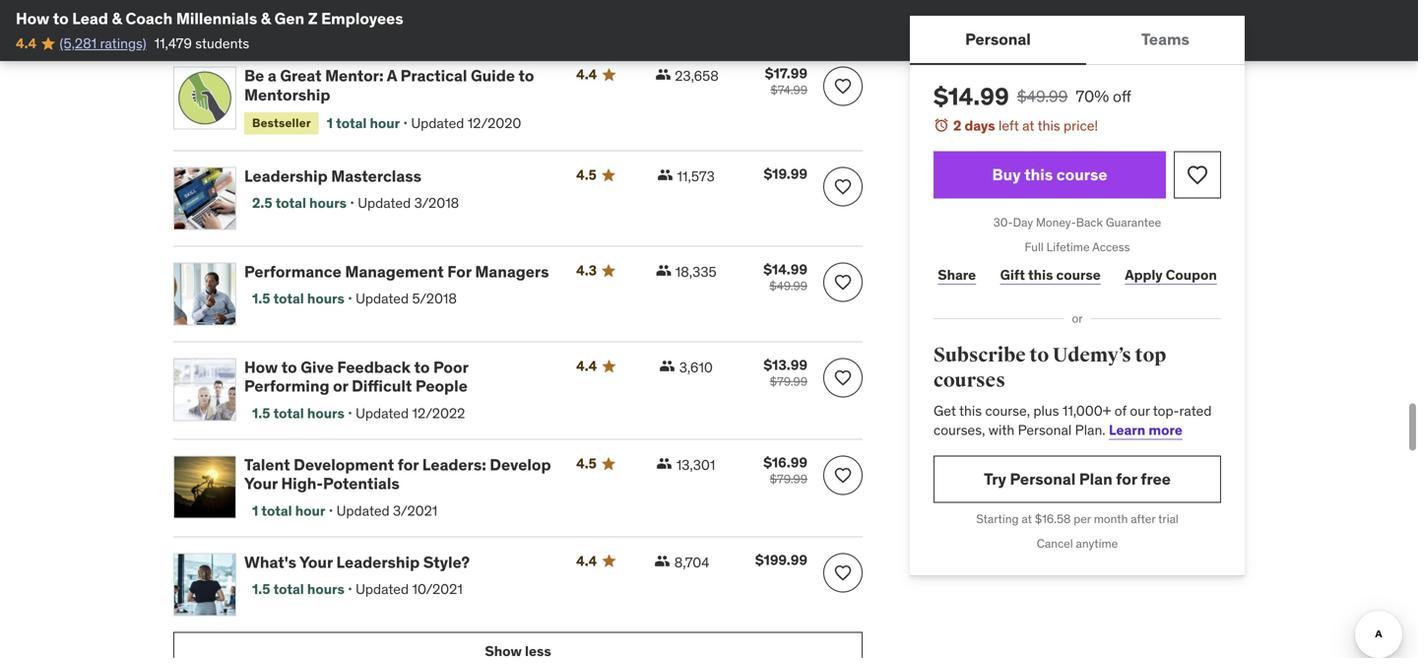 Task type: locate. For each thing, give the bounding box(es) containing it.
xsmall image for be a great mentor: a practical guide to mentorship
[[655, 67, 671, 82]]

1 $79.99 from the top
[[770, 374, 808, 389]]

at right left
[[1023, 117, 1035, 134]]

$49.99 up $13.99
[[770, 278, 808, 293]]

hour down high-
[[295, 502, 325, 519]]

1.5 total hours
[[252, 290, 345, 307], [252, 404, 345, 422], [252, 580, 345, 598]]

1 total hour down high-
[[252, 502, 325, 519]]

updated 12/2022
[[356, 404, 465, 422]]

0 vertical spatial your
[[244, 473, 278, 494]]

wishlist image
[[833, 76, 853, 96], [833, 177, 853, 196], [833, 272, 853, 292], [833, 465, 853, 485]]

lifetime
[[1047, 239, 1090, 255]]

how to give feedback to poor performing or difficult people link
[[244, 357, 553, 396]]

0 vertical spatial 1 total hour
[[327, 114, 400, 132]]

updated down masterclass
[[358, 194, 411, 212]]

1 4.5 from the top
[[576, 166, 597, 184]]

11,479
[[154, 34, 192, 52]]

be
[[244, 66, 264, 86]]

tab list
[[910, 16, 1245, 65]]

hour down be a great mentor: a practical guide to mentorship
[[370, 114, 400, 132]]

1 horizontal spatial hour
[[370, 114, 400, 132]]

1 vertical spatial leadership
[[336, 552, 420, 572]]

0 horizontal spatial &
[[112, 8, 122, 29]]

total down performance
[[273, 290, 304, 307]]

total right 2.5
[[276, 194, 306, 212]]

or
[[1072, 311, 1083, 326], [333, 376, 348, 396]]

0 vertical spatial how
[[16, 8, 49, 29]]

1 vertical spatial or
[[333, 376, 348, 396]]

how left lead
[[16, 8, 49, 29]]

performance management for managers link
[[244, 261, 553, 282]]

or up the udemy's
[[1072, 311, 1083, 326]]

1 vertical spatial personal
[[1018, 421, 1072, 439]]

to for how to lead & coach millennials & gen z employees
[[53, 8, 69, 29]]

4.4 for how to give feedback to poor performing or difficult people
[[576, 357, 597, 375]]

1.5 total hours down performing
[[252, 404, 345, 422]]

1 vertical spatial 4.5
[[576, 455, 597, 472]]

for left free
[[1116, 469, 1138, 489]]

xsmall image for leadership masterclass
[[658, 167, 673, 183]]

$79.99 for how to give feedback to poor performing or difficult people
[[770, 374, 808, 389]]

0 vertical spatial 4.5
[[576, 166, 597, 184]]

1 wishlist image from the top
[[833, 76, 853, 96]]

lead
[[72, 8, 108, 29]]

alarm image
[[934, 117, 950, 133]]

to left the udemy's
[[1030, 343, 1049, 367]]

masterclass
[[331, 166, 422, 186]]

$49.99 up 2 days left at this price!
[[1017, 86, 1068, 106]]

4 wishlist image from the top
[[833, 465, 853, 485]]

updated 5/2018
[[356, 290, 457, 307]]

this for gift
[[1029, 266, 1054, 284]]

1 right bestseller
[[327, 114, 333, 132]]

$79.99 up $16.99
[[770, 374, 808, 389]]

0 horizontal spatial hour
[[295, 502, 325, 519]]

1
[[327, 114, 333, 132], [252, 502, 258, 519]]

& up ratings)
[[112, 8, 122, 29]]

to left lead
[[53, 8, 69, 29]]

wishlist image
[[1186, 163, 1210, 187], [833, 368, 853, 388], [833, 563, 853, 583]]

2 vertical spatial 1.5
[[252, 580, 270, 598]]

1.5
[[252, 290, 270, 307], [252, 404, 270, 422], [252, 580, 270, 598]]

to inside subscribe to udemy's top courses
[[1030, 343, 1049, 367]]

mentorship
[[244, 85, 330, 105]]

this right "gift"
[[1029, 266, 1054, 284]]

0 horizontal spatial or
[[333, 376, 348, 396]]

how
[[16, 8, 49, 29], [244, 357, 278, 377]]

1.5 down what's
[[252, 580, 270, 598]]

total down what's
[[273, 580, 304, 598]]

be a great mentor: a practical guide to mentorship link
[[244, 66, 553, 105]]

0 horizontal spatial how
[[16, 8, 49, 29]]

0 horizontal spatial 1 total hour
[[252, 502, 325, 519]]

top-
[[1153, 402, 1180, 419]]

13,301
[[677, 456, 716, 474]]

1 horizontal spatial leadership
[[336, 552, 420, 572]]

this for get
[[960, 402, 982, 419]]

course for gift this course
[[1057, 266, 1101, 284]]

wishlist image right the $16.99 $79.99
[[833, 465, 853, 485]]

1 horizontal spatial 1 total hour
[[327, 114, 400, 132]]

0 horizontal spatial your
[[244, 473, 278, 494]]

2 1.5 total hours from the top
[[252, 404, 345, 422]]

3/2021
[[393, 502, 438, 519]]

0 vertical spatial hour
[[370, 114, 400, 132]]

0 vertical spatial $14.99
[[934, 82, 1010, 111]]

18,335
[[676, 263, 717, 281]]

3 1.5 total hours from the top
[[252, 580, 345, 598]]

1 vertical spatial $79.99
[[770, 471, 808, 487]]

1.5 total hours down performance
[[252, 290, 345, 307]]

1 down talent
[[252, 502, 258, 519]]

leadership masterclass
[[244, 166, 422, 186]]

your left high-
[[244, 473, 278, 494]]

1.5 for how to give feedback to poor performing or difficult people
[[252, 404, 270, 422]]

2 days left at this price!
[[954, 117, 1099, 134]]

4.4 for be a great mentor: a practical guide to mentorship
[[576, 66, 597, 83]]

xsmall image left 13,301
[[657, 456, 673, 471]]

feedback
[[337, 357, 411, 377]]

ratings)
[[100, 34, 146, 52]]

$79.99 up the $199.99
[[770, 471, 808, 487]]

updated for to
[[356, 404, 409, 422]]

0 vertical spatial course
[[1057, 165, 1108, 185]]

2 vertical spatial wishlist image
[[833, 563, 853, 583]]

updated down potentials
[[337, 502, 390, 519]]

total for what's
[[273, 580, 304, 598]]

$79.99
[[770, 374, 808, 389], [770, 471, 808, 487]]

how inside how to give feedback to poor performing or difficult people
[[244, 357, 278, 377]]

1 horizontal spatial &
[[261, 8, 271, 29]]

hours down what's your leadership style?
[[307, 580, 345, 598]]

1 vertical spatial at
[[1022, 511, 1032, 527]]

1 horizontal spatial $49.99
[[1017, 86, 1068, 106]]

wishlist image for be a great mentor: a practical guide to mentorship
[[833, 76, 853, 96]]

performing
[[244, 376, 330, 396]]

course down lifetime
[[1057, 266, 1101, 284]]

2 1.5 from the top
[[252, 404, 270, 422]]

performance management for managers
[[244, 261, 549, 282]]

3 1.5 from the top
[[252, 580, 270, 598]]

1 vertical spatial wishlist image
[[833, 368, 853, 388]]

how for how to give feedback to poor performing or difficult people
[[244, 357, 278, 377]]

xsmall image left 23,658
[[655, 67, 671, 82]]

course for buy this course
[[1057, 165, 1108, 185]]

wishlist image for performance management for managers
[[833, 272, 853, 292]]

cancel
[[1037, 536, 1073, 551]]

off
[[1113, 86, 1132, 106]]

total
[[336, 114, 367, 132], [276, 194, 306, 212], [273, 290, 304, 307], [273, 404, 304, 422], [261, 502, 292, 519], [273, 580, 304, 598]]

wishlist image right $74.99
[[833, 76, 853, 96]]

30-
[[994, 215, 1013, 230]]

leadership up '2.5 total hours'
[[244, 166, 328, 186]]

$79.99 inside the $16.99 $79.99
[[770, 471, 808, 487]]

wishlist image right the $19.99
[[833, 177, 853, 196]]

coupon
[[1166, 266, 1217, 284]]

0 horizontal spatial $49.99
[[770, 278, 808, 293]]

4.5
[[576, 166, 597, 184], [576, 455, 597, 472]]

total down performing
[[273, 404, 304, 422]]

talent
[[244, 455, 290, 475]]

this right the buy
[[1025, 165, 1053, 185]]

leadership up updated 10/2021
[[336, 552, 420, 572]]

$17.99 $74.99
[[765, 65, 808, 98]]

updated down difficult
[[356, 404, 409, 422]]

wishlist image right $14.99 $49.99
[[833, 272, 853, 292]]

to right guide
[[519, 66, 534, 86]]

to left poor
[[414, 357, 430, 377]]

gen
[[275, 8, 305, 29]]

1.5 down performing
[[252, 404, 270, 422]]

this up "courses,"
[[960, 402, 982, 419]]

$49.99 inside $14.99 $49.99 70% off
[[1017, 86, 1068, 106]]

0 horizontal spatial $14.99
[[764, 260, 808, 278]]

total for how
[[273, 404, 304, 422]]

2 vertical spatial 1.5 total hours
[[252, 580, 345, 598]]

gift this course link
[[996, 255, 1105, 295]]

1 total hour down be a great mentor: a practical guide to mentorship
[[327, 114, 400, 132]]

total for talent
[[261, 502, 292, 519]]

2 wishlist image from the top
[[833, 177, 853, 196]]

1 vertical spatial $14.99
[[764, 260, 808, 278]]

total down high-
[[261, 502, 292, 519]]

xsmall image
[[655, 67, 671, 82], [658, 167, 673, 183], [656, 262, 672, 278], [657, 456, 673, 471], [655, 553, 671, 569]]

to left give at the left of page
[[281, 357, 297, 377]]

0 horizontal spatial leadership
[[244, 166, 328, 186]]

$49.99 inside $14.99 $49.99
[[770, 278, 808, 293]]

2 $79.99 from the top
[[770, 471, 808, 487]]

$13.99
[[764, 356, 808, 374]]

hour for updated 12/2020
[[370, 114, 400, 132]]

get
[[934, 402, 956, 419]]

1.5 down performance
[[252, 290, 270, 307]]

updated down management
[[356, 290, 409, 307]]

0 horizontal spatial for
[[398, 455, 419, 475]]

1 vertical spatial course
[[1057, 266, 1101, 284]]

at left $16.58
[[1022, 511, 1032, 527]]

or left difficult
[[333, 376, 348, 396]]

& left gen
[[261, 8, 271, 29]]

what's your leadership style?
[[244, 552, 470, 572]]

this inside get this course, plus 11,000+ of our top-rated courses, with personal plan.
[[960, 402, 982, 419]]

free
[[1141, 469, 1171, 489]]

personal down plus
[[1018, 421, 1072, 439]]

1 vertical spatial hour
[[295, 502, 325, 519]]

0 vertical spatial $49.99
[[1017, 86, 1068, 106]]

2 course from the top
[[1057, 266, 1101, 284]]

1 vertical spatial your
[[299, 552, 333, 572]]

get this course, plus 11,000+ of our top-rated courses, with personal plan.
[[934, 402, 1212, 439]]

wishlist image for leadership masterclass
[[833, 177, 853, 196]]

70%
[[1076, 86, 1109, 106]]

a
[[387, 66, 397, 86]]

$16.99 $79.99
[[764, 454, 808, 487]]

xsmall image left "11,573"
[[658, 167, 673, 183]]

wishlist image for how to give feedback to poor performing or difficult people
[[833, 368, 853, 388]]

0 vertical spatial $79.99
[[770, 374, 808, 389]]

1 horizontal spatial or
[[1072, 311, 1083, 326]]

1 vertical spatial 1.5 total hours
[[252, 404, 345, 422]]

this
[[1038, 117, 1061, 134], [1025, 165, 1053, 185], [1029, 266, 1054, 284], [960, 402, 982, 419]]

try personal plan for free
[[984, 469, 1171, 489]]

1 vertical spatial 1
[[252, 502, 258, 519]]

teams button
[[1087, 16, 1245, 63]]

xsmall image left '18,335' at the top of the page
[[656, 262, 672, 278]]

personal
[[966, 29, 1031, 49], [1018, 421, 1072, 439], [1010, 469, 1076, 489]]

course inside "button"
[[1057, 165, 1108, 185]]

hours down leadership masterclass
[[309, 194, 347, 212]]

0 vertical spatial 1.5
[[252, 290, 270, 307]]

$14.99 right '18,335' at the top of the page
[[764, 260, 808, 278]]

2.5 total hours
[[252, 194, 347, 212]]

1 vertical spatial how
[[244, 357, 278, 377]]

$79.99 inside $13.99 $79.99
[[770, 374, 808, 389]]

$14.99 up days
[[934, 82, 1010, 111]]

&
[[112, 8, 122, 29], [261, 8, 271, 29]]

1 horizontal spatial how
[[244, 357, 278, 377]]

0 vertical spatial personal
[[966, 29, 1031, 49]]

xsmall image left "8,704"
[[655, 553, 671, 569]]

how for how to lead & coach millennials & gen z employees
[[16, 8, 49, 29]]

1 horizontal spatial $14.99
[[934, 82, 1010, 111]]

1 course from the top
[[1057, 165, 1108, 185]]

hours down performance
[[307, 290, 345, 307]]

1 1.5 from the top
[[252, 290, 270, 307]]

hours
[[309, 194, 347, 212], [307, 290, 345, 307], [307, 404, 345, 422], [307, 580, 345, 598]]

1 vertical spatial 1 total hour
[[252, 502, 325, 519]]

2 4.5 from the top
[[576, 455, 597, 472]]

gift
[[1001, 266, 1025, 284]]

$14.99 $49.99 70% off
[[934, 82, 1132, 111]]

hours down give at the left of page
[[307, 404, 345, 422]]

course up the back
[[1057, 165, 1108, 185]]

updated down what's your leadership style? link on the left of page
[[356, 580, 409, 598]]

your right what's
[[299, 552, 333, 572]]

full
[[1025, 239, 1044, 255]]

1 vertical spatial 1.5
[[252, 404, 270, 422]]

1 horizontal spatial 1
[[327, 114, 333, 132]]

to inside be a great mentor: a practical guide to mentorship
[[519, 66, 534, 86]]

0 vertical spatial 1.5 total hours
[[252, 290, 345, 307]]

0 vertical spatial 1
[[327, 114, 333, 132]]

great
[[280, 66, 322, 86]]

learn
[[1109, 421, 1146, 439]]

3 wishlist image from the top
[[833, 272, 853, 292]]

1 total hour
[[327, 114, 400, 132], [252, 502, 325, 519]]

how left give at the left of page
[[244, 357, 278, 377]]

more
[[1149, 421, 1183, 439]]

subscribe
[[934, 343, 1026, 367]]

1 & from the left
[[112, 8, 122, 29]]

what's
[[244, 552, 297, 572]]

this inside "button"
[[1025, 165, 1053, 185]]

style?
[[423, 552, 470, 572]]

1 1.5 total hours from the top
[[252, 290, 345, 307]]

$49.99 for $14.99 $49.99 70% off
[[1017, 86, 1068, 106]]

0 horizontal spatial 1
[[252, 502, 258, 519]]

1.5 total hours down what's
[[252, 580, 345, 598]]

for left the "leaders:"
[[398, 455, 419, 475]]

1 for updated 12/2020
[[327, 114, 333, 132]]

personal up $16.58
[[1010, 469, 1076, 489]]

0 vertical spatial wishlist image
[[1186, 163, 1210, 187]]

$14.99
[[934, 82, 1010, 111], [764, 260, 808, 278]]

4.5 right the develop
[[576, 455, 597, 472]]

4.5 up 4.3
[[576, 166, 597, 184]]

$49.99 for $14.99 $49.99
[[770, 278, 808, 293]]

personal up $14.99 $49.99 70% off
[[966, 29, 1031, 49]]

wishlist image for talent development for leaders: develop your high-potentials
[[833, 465, 853, 485]]

wishlist image for what's your leadership style?
[[833, 563, 853, 583]]

0 vertical spatial at
[[1023, 117, 1035, 134]]

your inside talent development for leaders: develop your high-potentials
[[244, 473, 278, 494]]

price!
[[1064, 117, 1099, 134]]

1 vertical spatial $49.99
[[770, 278, 808, 293]]



Task type: vqa. For each thing, say whether or not it's contained in the screenshot.
2.5
yes



Task type: describe. For each thing, give the bounding box(es) containing it.
0 vertical spatial or
[[1072, 311, 1083, 326]]

10/2021
[[412, 580, 463, 598]]

updated for your
[[356, 580, 409, 598]]

personal inside button
[[966, 29, 1031, 49]]

learn more link
[[1109, 421, 1183, 439]]

of
[[1115, 402, 1127, 419]]

hours for masterclass
[[309, 194, 347, 212]]

12/2020
[[468, 114, 522, 132]]

students
[[195, 34, 249, 52]]

11,573
[[677, 167, 715, 185]]

for inside talent development for leaders: develop your high-potentials
[[398, 455, 419, 475]]

buy this course button
[[934, 151, 1166, 199]]

guarantee
[[1106, 215, 1162, 230]]

managers
[[475, 261, 549, 282]]

4.5 for leadership masterclass
[[576, 166, 597, 184]]

left
[[999, 117, 1019, 134]]

2.5
[[252, 194, 273, 212]]

updated for masterclass
[[358, 194, 411, 212]]

(5,281
[[60, 34, 97, 52]]

1.5 total hours for management
[[252, 290, 345, 307]]

11,000+
[[1063, 402, 1112, 419]]

be a great mentor: a practical guide to mentorship
[[244, 66, 534, 105]]

difficult
[[352, 376, 412, 396]]

0 vertical spatial leadership
[[244, 166, 328, 186]]

month
[[1094, 511, 1128, 527]]

days
[[965, 117, 996, 134]]

mentor:
[[325, 66, 384, 86]]

share button
[[934, 255, 981, 295]]

at inside starting at $16.58 per month after trial cancel anytime
[[1022, 511, 1032, 527]]

practical
[[401, 66, 467, 86]]

performance
[[244, 261, 342, 282]]

subscribe to udemy's top courses
[[934, 343, 1167, 393]]

millennials
[[176, 8, 257, 29]]

1 horizontal spatial for
[[1116, 469, 1138, 489]]

coach
[[125, 8, 173, 29]]

xsmall image
[[660, 358, 676, 374]]

xsmall image for talent development for leaders: develop your high-potentials
[[657, 456, 673, 471]]

30-day money-back guarantee full lifetime access
[[994, 215, 1162, 255]]

hour for updated 3/2021
[[295, 502, 325, 519]]

updated 3/2018
[[358, 194, 459, 212]]

starting
[[977, 511, 1019, 527]]

money-
[[1036, 215, 1077, 230]]

$74.99
[[771, 82, 808, 98]]

try personal plan for free link
[[934, 456, 1222, 503]]

$14.99 for $14.99 $49.99 70% off
[[934, 82, 1010, 111]]

updated for development
[[337, 502, 390, 519]]

people
[[416, 376, 468, 396]]

23,658
[[675, 67, 719, 85]]

total for leadership
[[276, 194, 306, 212]]

hours for your
[[307, 580, 345, 598]]

$16.58
[[1035, 511, 1071, 527]]

buy this course
[[993, 165, 1108, 185]]

$16.99
[[764, 454, 808, 471]]

$13.99 $79.99
[[764, 356, 808, 389]]

how to give feedback to poor performing or difficult people
[[244, 357, 468, 396]]

after
[[1131, 511, 1156, 527]]

to for subscribe to udemy's top courses
[[1030, 343, 1049, 367]]

buy
[[993, 165, 1021, 185]]

udemy's
[[1053, 343, 1132, 367]]

teams
[[1142, 29, 1190, 49]]

updated down 'practical'
[[411, 114, 464, 132]]

12/2022
[[412, 404, 465, 422]]

1 total hour for updated 12/2020
[[327, 114, 400, 132]]

talent development for leaders: develop your high-potentials
[[244, 455, 551, 494]]

updated for management
[[356, 290, 409, 307]]

updated 10/2021
[[356, 580, 463, 598]]

or inside how to give feedback to poor performing or difficult people
[[333, 376, 348, 396]]

plus
[[1034, 402, 1060, 419]]

4.4 for what's your leadership style?
[[576, 552, 597, 570]]

how to lead & coach millennials & gen z employees
[[16, 8, 404, 29]]

2 & from the left
[[261, 8, 271, 29]]

our
[[1130, 402, 1150, 419]]

4.5 for talent development for leaders: develop your high-potentials
[[576, 455, 597, 472]]

5/2018
[[412, 290, 457, 307]]

course,
[[986, 402, 1031, 419]]

leadership masterclass link
[[244, 166, 553, 186]]

1 total hour for updated 3/2021
[[252, 502, 325, 519]]

xsmall image for what's your leadership style?
[[655, 553, 671, 569]]

plan.
[[1075, 421, 1106, 439]]

trial
[[1159, 511, 1179, 527]]

this left "price!"
[[1038, 117, 1061, 134]]

try
[[984, 469, 1007, 489]]

2
[[954, 117, 962, 134]]

with
[[989, 421, 1015, 439]]

back
[[1077, 215, 1103, 230]]

$199.99
[[755, 551, 808, 569]]

top
[[1135, 343, 1167, 367]]

$14.99 for $14.99 $49.99
[[764, 260, 808, 278]]

11,479 students
[[154, 34, 249, 52]]

tab list containing personal
[[910, 16, 1245, 65]]

2 vertical spatial personal
[[1010, 469, 1076, 489]]

3/2018
[[414, 194, 459, 212]]

z
[[308, 8, 318, 29]]

1 horizontal spatial your
[[299, 552, 333, 572]]

personal inside get this course, plus 11,000+ of our top-rated courses, with personal plan.
[[1018, 421, 1072, 439]]

$79.99 for talent development for leaders: develop your high-potentials
[[770, 471, 808, 487]]

courses
[[934, 369, 1006, 393]]

share
[[938, 266, 976, 284]]

develop
[[490, 455, 551, 475]]

hours for management
[[307, 290, 345, 307]]

to for how to give feedback to poor performing or difficult people
[[281, 357, 297, 377]]

plan
[[1080, 469, 1113, 489]]

what's your leadership style? link
[[244, 552, 553, 572]]

high-
[[281, 473, 323, 494]]

apply coupon button
[[1121, 255, 1222, 295]]

hours for to
[[307, 404, 345, 422]]

total down the 'mentor:'
[[336, 114, 367, 132]]

xsmall image for performance management for managers
[[656, 262, 672, 278]]

1.5 total hours for to
[[252, 404, 345, 422]]

development
[[294, 455, 394, 475]]

$14.99 $49.99
[[764, 260, 808, 293]]

1 for updated 3/2021
[[252, 502, 258, 519]]

total for performance
[[273, 290, 304, 307]]

personal button
[[910, 16, 1087, 63]]

this for buy
[[1025, 165, 1053, 185]]

access
[[1093, 239, 1130, 255]]

1.5 total hours for your
[[252, 580, 345, 598]]

1.5 for what's your leadership style?
[[252, 580, 270, 598]]

talent development for leaders: develop your high-potentials link
[[244, 455, 553, 494]]

rated
[[1180, 402, 1212, 419]]

8,704
[[675, 554, 710, 571]]

1.5 for performance management for managers
[[252, 290, 270, 307]]

poor
[[433, 357, 468, 377]]



